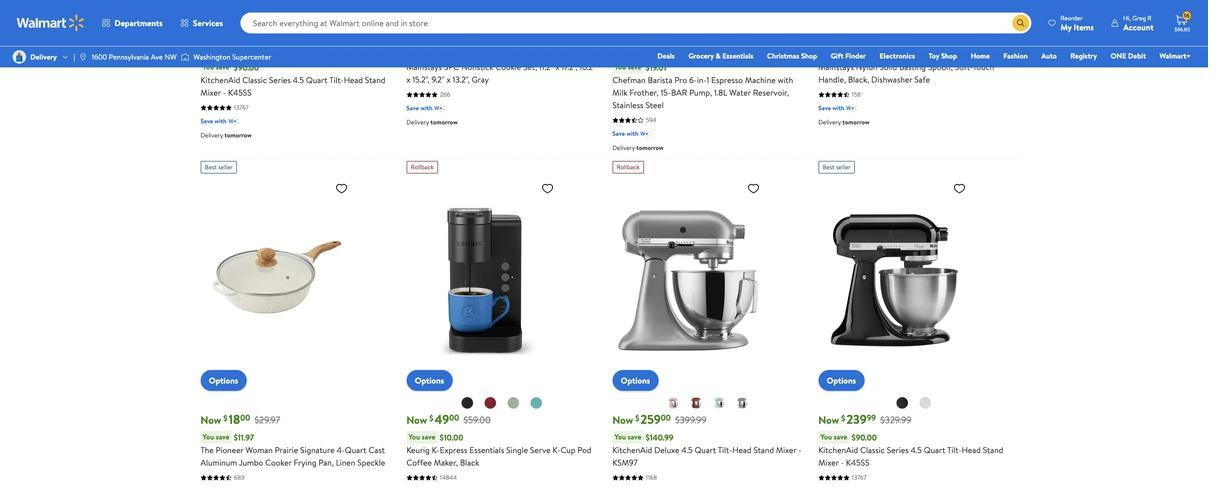 Task type: vqa. For each thing, say whether or not it's contained in the screenshot.
Pure
no



Task type: describe. For each thing, give the bounding box(es) containing it.
basting
[[899, 61, 926, 73]]

debit
[[1128, 51, 1146, 61]]

1 vertical spatial you save $90.00 kitchenaid classic series 4.5 quart tilt-head stand mixer - k45ss
[[819, 432, 1004, 469]]

Search search field
[[240, 13, 1032, 33]]

rollback for 49
[[411, 163, 434, 172]]

$ inside '$ 9 97'
[[409, 43, 413, 54]]

$139.00
[[670, 43, 700, 56]]

11.2"
[[539, 61, 554, 73]]

1 horizontal spatial x
[[447, 74, 451, 85]]

you save $10.00 keurig k-express essentials single serve k-cup pod coffee maker, black
[[407, 432, 592, 469]]

options link for 239
[[819, 370, 865, 391]]

cast
[[369, 445, 385, 456]]

reorder
[[1061, 13, 1083, 22]]

save for 259
[[628, 432, 642, 442]]

dishwasher
[[872, 74, 913, 85]]

teal image
[[530, 397, 543, 409]]

walmart plus image for 9
[[435, 103, 445, 114]]

mixer inside "you save $140.99 kitchenaid deluxe 4.5 quart tilt-head stand mixer - ksm97"
[[776, 445, 797, 456]]

save for leftmost walmart plus image
[[201, 117, 213, 126]]

best for 18
[[205, 163, 217, 172]]

save with for leftmost walmart plus image
[[201, 117, 227, 126]]

options for 239
[[827, 375, 856, 386]]

0 vertical spatial 239
[[229, 40, 249, 58]]

$59.00
[[464, 414, 491, 427]]

with for walmart plus icon
[[627, 129, 639, 138]]

2 horizontal spatial mixer
[[819, 457, 839, 469]]

0 horizontal spatial $329.99
[[262, 43, 294, 56]]

greg
[[1133, 13, 1146, 22]]

water
[[729, 87, 751, 98]]

reservoir,
[[753, 87, 789, 98]]

barista
[[648, 74, 673, 86]]

gift finder
[[831, 51, 866, 61]]

1
[[707, 74, 709, 86]]

fashion link
[[999, 50, 1033, 62]]

tilt- inside "you save $140.99 kitchenaid deluxe 4.5 quart tilt-head stand mixer - ksm97"
[[718, 445, 733, 456]]

add to favorites list, the pioneer woman prairie signature 4-quart cast aluminum jumbo cooker frying pan, linen speckle image
[[335, 182, 348, 195]]

fashion
[[1004, 51, 1028, 61]]

you for 18
[[203, 432, 214, 442]]

2 horizontal spatial 99
[[867, 412, 876, 424]]

save for 49
[[422, 432, 436, 442]]

14844
[[440, 473, 457, 482]]

2 horizontal spatial 4.5
[[911, 445, 922, 456]]

save for 9 walmart plus image
[[407, 104, 419, 112]]

save with for 9 walmart plus image
[[407, 104, 433, 112]]

&
[[716, 51, 721, 61]]

add for 9
[[423, 5, 438, 16]]

walmart image
[[17, 15, 85, 31]]

1 horizontal spatial 13767
[[852, 473, 867, 482]]

1 horizontal spatial essentials
[[723, 51, 754, 61]]

15.2",
[[413, 74, 430, 85]]

00 for 49
[[449, 412, 459, 424]]

toy shop link
[[924, 50, 962, 62]]

one debit
[[1111, 51, 1146, 61]]

add for $139.00
[[629, 5, 644, 16]]

save for walmart plus image associated with 0
[[819, 104, 831, 112]]

3pc
[[444, 61, 459, 73]]

hi,
[[1124, 13, 1131, 22]]

1 horizontal spatial now $ 239 99 $329.99
[[819, 411, 912, 428]]

 image for 1600 pennsylvania ave nw
[[79, 53, 88, 61]]

with for walmart plus image associated with 0
[[833, 104, 845, 112]]

chefman
[[613, 74, 646, 86]]

christmas shop link
[[763, 50, 822, 62]]

with for 9 walmart plus image
[[421, 104, 433, 112]]

save for 239
[[834, 432, 848, 442]]

kitchenaid for 239
[[819, 445, 858, 456]]

0 vertical spatial classic
[[242, 74, 267, 86]]

pan,
[[319, 457, 334, 469]]

deals link
[[653, 50, 680, 62]]

nw
[[165, 52, 177, 62]]

black image for 49
[[461, 397, 473, 409]]

$ 0 97
[[821, 40, 842, 58]]

registry
[[1071, 51, 1097, 61]]

electronics link
[[875, 50, 920, 62]]

4.5 inside "you save $140.99 kitchenaid deluxe 4.5 quart tilt-head stand mixer - ksm97"
[[682, 445, 693, 456]]

15-
[[661, 87, 671, 98]]

17.2",
[[562, 61, 578, 73]]

$11.97
[[234, 432, 254, 443]]

the pioneer woman prairie signature 4-quart cast aluminum jumbo cooker frying pan, linen speckle image
[[201, 178, 352, 383]]

0 horizontal spatial x
[[407, 74, 411, 85]]

0 horizontal spatial tilt-
[[329, 74, 344, 86]]

$ inside now $ 119 99 $139.00
[[635, 43, 640, 54]]

save for 18
[[216, 432, 230, 442]]

add button for 0
[[819, 0, 859, 21]]

registry link
[[1066, 50, 1102, 62]]

save with for walmart plus image associated with 0
[[819, 104, 845, 112]]

now for $140.99
[[613, 413, 633, 427]]

add to favorites list, keurig k-express essentials single serve k-cup pod coffee maker, black image
[[541, 182, 554, 195]]

home
[[971, 51, 990, 61]]

options for 259
[[621, 375, 650, 386]]

touch
[[973, 61, 995, 73]]

aluminum
[[201, 457, 237, 469]]

00 for 18
[[240, 412, 250, 424]]

pioneer
[[216, 445, 244, 456]]

594
[[646, 116, 657, 124]]

0 horizontal spatial head
[[344, 74, 363, 86]]

now $ 119 99 $139.00
[[613, 40, 700, 58]]

1 horizontal spatial series
[[887, 445, 909, 456]]

search icon image
[[1017, 19, 1025, 27]]

toy shop
[[929, 51, 957, 61]]

walmart plus image for 0
[[847, 103, 857, 114]]

0 vertical spatial k45ss
[[228, 87, 252, 98]]

black,
[[848, 74, 870, 85]]

serve
[[530, 445, 551, 456]]

frying
[[294, 457, 317, 469]]

kitchenaid for 259
[[613, 445, 652, 456]]

account
[[1124, 21, 1154, 33]]

set,
[[523, 61, 537, 73]]

13.2",
[[453, 74, 470, 85]]

options for 18
[[209, 375, 238, 386]]

0 vertical spatial $90.00
[[234, 61, 259, 73]]

$96.80
[[1175, 26, 1190, 33]]

 image for washington supercenter
[[181, 52, 189, 62]]

signature
[[300, 445, 335, 456]]

nonstick
[[461, 61, 494, 73]]

add button for 9
[[407, 0, 447, 21]]

259
[[641, 411, 661, 428]]

in-
[[697, 74, 707, 86]]

best for 239
[[823, 163, 835, 172]]

one debit link
[[1106, 50, 1151, 62]]

gift finder link
[[826, 50, 871, 62]]

washington supercenter
[[193, 52, 271, 62]]

white image
[[919, 397, 932, 409]]

spoon,
[[928, 61, 953, 73]]

pump,
[[689, 87, 712, 98]]

electronics
[[880, 51, 915, 61]]

best seller for 18
[[205, 163, 233, 172]]

linen
[[336, 457, 355, 469]]

items
[[1074, 21, 1094, 33]]

toy
[[929, 51, 940, 61]]

0 horizontal spatial kitchenaid
[[201, 74, 240, 86]]

2 horizontal spatial tilt-
[[947, 445, 962, 456]]

cookie
[[496, 61, 521, 73]]

home link
[[966, 50, 995, 62]]

119
[[641, 40, 656, 58]]

97 for 0
[[833, 42, 842, 54]]

now inside now $ 119 99 $139.00
[[613, 43, 633, 57]]

bar
[[671, 87, 687, 98]]

add to favorites list, kitchenaid classic series 4.5 quart tilt-head stand mixer - k45ss image
[[954, 182, 966, 195]]

mainstays for 9
[[407, 61, 442, 73]]

1 k- from the left
[[432, 445, 440, 456]]

|
[[74, 52, 75, 62]]

services
[[193, 17, 223, 29]]

safe
[[915, 74, 930, 85]]

mainstays 3pc nonstick cookie set, 11.2" x  17.2", 10.2" x 15.2", 9.2" x 13.2", gray image
[[407, 0, 558, 13]]

- inside "you save $140.99 kitchenaid deluxe 4.5 quart tilt-head stand mixer - ksm97"
[[799, 445, 802, 456]]

options link for 259
[[613, 370, 659, 391]]

4-
[[337, 445, 345, 456]]

Walmart Site-Wide search field
[[240, 13, 1032, 33]]

red image
[[484, 397, 496, 409]]



Task type: locate. For each thing, give the bounding box(es) containing it.
essentials up the black
[[470, 445, 504, 456]]

2 best seller from the left
[[823, 163, 851, 172]]

0 horizontal spatial classic
[[242, 74, 267, 86]]

mainstays inside mainstays 3pc nonstick cookie set, 11.2" x  17.2", 10.2" x 15.2", 9.2" x 13.2", gray
[[407, 61, 442, 73]]

2 seller from the left
[[836, 163, 851, 172]]

classic
[[242, 74, 267, 86], [860, 445, 885, 456]]

00 inside now $ 49 00 $59.00
[[449, 412, 459, 424]]

239
[[229, 40, 249, 58], [847, 411, 867, 428]]

0 horizontal spatial series
[[269, 74, 291, 86]]

6-
[[689, 74, 697, 86]]

0 horizontal spatial you save $90.00 kitchenaid classic series 4.5 quart tilt-head stand mixer - k45ss
[[201, 61, 386, 98]]

1 add to cart image from the left
[[411, 4, 423, 17]]

walmart+ link
[[1155, 50, 1196, 62]]

quart inside you save $11.97 the pioneer woman prairie signature 4-quart cast aluminum jumbo cooker frying pan, linen speckle
[[345, 445, 367, 456]]

delivery
[[30, 52, 57, 62], [407, 118, 429, 127], [819, 118, 841, 127], [201, 131, 223, 140], [613, 143, 635, 152]]

1 rollback from the left
[[411, 163, 434, 172]]

you inside "you save $140.99 kitchenaid deluxe 4.5 quart tilt-head stand mixer - ksm97"
[[615, 432, 626, 442]]

soft-
[[955, 61, 973, 73]]

97 inside $ 0 97
[[833, 42, 842, 54]]

1 horizontal spatial add
[[629, 5, 644, 16]]

empire red image
[[690, 397, 703, 409]]

3 00 from the left
[[661, 412, 671, 424]]

0 horizontal spatial stand
[[365, 74, 386, 86]]

black
[[460, 457, 479, 469]]

2 horizontal spatial 00
[[661, 412, 671, 424]]

1600
[[92, 52, 107, 62]]

2 best from the left
[[823, 163, 835, 172]]

2 vertical spatial -
[[841, 457, 844, 469]]

$329.99
[[262, 43, 294, 56], [880, 414, 912, 427]]

tomorrow
[[431, 118, 458, 127], [843, 118, 870, 127], [225, 131, 252, 140], [637, 143, 664, 152]]

stainless
[[613, 99, 644, 111]]

shop left 0
[[801, 51, 817, 61]]

rollback
[[411, 163, 434, 172], [617, 163, 640, 172]]

save inside you save $11.97 the pioneer woman prairie signature 4-quart cast aluminum jumbo cooker frying pan, linen speckle
[[216, 432, 230, 442]]

1 horizontal spatial k-
[[553, 445, 561, 456]]

0 horizontal spatial essentials
[[470, 445, 504, 456]]

k- right the 'serve' on the left of page
[[553, 445, 561, 456]]

0 horizontal spatial black image
[[461, 397, 473, 409]]

266
[[440, 90, 450, 99]]

1168
[[646, 473, 657, 482]]

departments button
[[93, 10, 172, 36]]

delivery tomorrow
[[407, 118, 458, 127], [819, 118, 870, 127], [201, 131, 252, 140], [613, 143, 664, 152]]

0 horizontal spatial mixer
[[201, 87, 221, 98]]

0 horizontal spatial 4.5
[[293, 74, 304, 86]]

stand
[[365, 74, 386, 86], [754, 445, 774, 456], [983, 445, 1004, 456]]

0 vertical spatial $329.99
[[262, 43, 294, 56]]

0 horizontal spatial best
[[205, 163, 217, 172]]

0 horizontal spatial -
[[223, 87, 226, 98]]

shop
[[801, 51, 817, 61], [941, 51, 957, 61]]

pennsylvania
[[109, 52, 149, 62]]

add button up '$ 9 97'
[[407, 0, 447, 21]]

97
[[421, 42, 430, 54], [833, 42, 842, 54]]

quart inside "you save $140.99 kitchenaid deluxe 4.5 quart tilt-head stand mixer - ksm97"
[[695, 445, 716, 456]]

kitchenaid classic series 4.5 quart tilt-head stand mixer - k45ss image
[[201, 0, 352, 13], [819, 178, 970, 383]]

chefman barista pro 6-in-1 espresso machine with milk frother, 15-bar pump, 1.8l water reservoir, stainless steel image
[[613, 0, 764, 13]]

0 vertical spatial essentials
[[723, 51, 754, 61]]

you for 239
[[821, 432, 832, 442]]

auto link
[[1037, 50, 1062, 62]]

1 vertical spatial -
[[799, 445, 802, 456]]

1 mainstays from the left
[[407, 61, 442, 73]]

shop up spoon,
[[941, 51, 957, 61]]

x
[[556, 61, 560, 73], [407, 74, 411, 85], [447, 74, 451, 85]]

cup
[[561, 445, 576, 456]]

1 horizontal spatial 97
[[833, 42, 842, 54]]

2 add to cart image from the left
[[617, 4, 629, 17]]

1 best seller from the left
[[205, 163, 233, 172]]

gray
[[472, 74, 489, 85]]

1 sponsored from the left
[[201, 29, 229, 38]]

christmas shop
[[767, 51, 817, 61]]

9.2"
[[432, 74, 445, 85]]

nylon
[[856, 61, 878, 73]]

black image left white image
[[896, 397, 909, 409]]

97 inside '$ 9 97'
[[421, 42, 430, 54]]

0 horizontal spatial k45ss
[[228, 87, 252, 98]]

00 inside now $ 18 00 $29.97
[[240, 412, 250, 424]]

1 horizontal spatial  image
[[181, 52, 189, 62]]

add button up 119
[[613, 0, 653, 21]]

0 horizontal spatial  image
[[79, 53, 88, 61]]

x right 9.2"
[[447, 74, 451, 85]]

dried rose image
[[667, 397, 680, 409]]

now
[[201, 43, 221, 57], [613, 43, 633, 57], [201, 413, 221, 427], [407, 413, 427, 427], [613, 413, 633, 427], [819, 413, 839, 427]]

00 for 259
[[661, 412, 671, 424]]

with inside you save $19.01 chefman barista pro 6-in-1 espresso machine with milk frother, 15-bar pump, 1.8l water reservoir, stainless steel
[[778, 74, 793, 86]]

handle,
[[819, 74, 846, 85]]

1 horizontal spatial mixer
[[776, 445, 797, 456]]

13767
[[234, 103, 249, 112], [852, 473, 867, 482]]

k- up maker,
[[432, 445, 440, 456]]

1 horizontal spatial best
[[823, 163, 835, 172]]

x left 15.2",
[[407, 74, 411, 85]]

kitchenaid
[[201, 74, 240, 86], [613, 445, 652, 456], [819, 445, 858, 456]]

99 for $90.00
[[249, 42, 258, 54]]

$ inside now $ 259 00 $399.99
[[635, 413, 640, 424]]

you for 259
[[615, 432, 626, 442]]

1 horizontal spatial head
[[733, 445, 752, 456]]

16
[[1184, 11, 1190, 20]]

add button for $139.00
[[613, 0, 653, 21]]

1 vertical spatial 13767
[[852, 473, 867, 482]]

1 horizontal spatial you save $90.00 kitchenaid classic series 4.5 quart tilt-head stand mixer - k45ss
[[819, 432, 1004, 469]]

save with
[[407, 104, 433, 112], [819, 104, 845, 112], [201, 117, 227, 126], [613, 129, 639, 138]]

add for 0
[[835, 5, 850, 16]]

$ inside $ 0 97
[[821, 43, 825, 54]]

2 mainstays from the left
[[819, 61, 854, 73]]

kitchenaid deluxe 4.5 quart tilt-head stand mixer - ksm97 image
[[613, 178, 764, 383]]

$ inside now $ 18 00 $29.97
[[223, 413, 228, 424]]

now for $10.00
[[407, 413, 427, 427]]

my
[[1061, 21, 1072, 33]]

black image up $59.00
[[461, 397, 473, 409]]

now inside now $ 49 00 $59.00
[[407, 413, 427, 427]]

1 best from the left
[[205, 163, 217, 172]]

0 vertical spatial now $ 239 99 $329.99
[[201, 40, 294, 58]]

0 horizontal spatial kitchenaid classic series 4.5 quart tilt-head stand mixer - k45ss image
[[201, 0, 352, 13]]

$399.99
[[675, 414, 707, 427]]

2 horizontal spatial kitchenaid
[[819, 445, 858, 456]]

shop for christmas shop
[[801, 51, 817, 61]]

mineral water blue image
[[713, 397, 726, 409]]

2 horizontal spatial stand
[[983, 445, 1004, 456]]

k-
[[432, 445, 440, 456], [553, 445, 561, 456]]

2 97 from the left
[[833, 42, 842, 54]]

options link for 18
[[201, 370, 247, 391]]

save for walmart plus icon
[[613, 129, 625, 138]]

1 horizontal spatial seller
[[836, 163, 851, 172]]

3 add from the left
[[835, 5, 850, 16]]

$ inside now $ 49 00 $59.00
[[429, 413, 434, 424]]

save inside you save $19.01 chefman barista pro 6-in-1 espresso machine with milk frother, 15-bar pump, 1.8l water reservoir, stainless steel
[[628, 62, 642, 72]]

add to favorites list, kitchenaid deluxe 4.5 quart tilt-head stand mixer - ksm97 image
[[747, 182, 760, 195]]

1 horizontal spatial kitchenaid
[[613, 445, 652, 456]]

quart
[[306, 74, 328, 86], [345, 445, 367, 456], [695, 445, 716, 456], [924, 445, 946, 456]]

mainstays inside mainstays nylon solid basting spoon, soft-touch handle, black, dishwasher safe
[[819, 61, 854, 73]]

0 horizontal spatial best seller
[[205, 163, 233, 172]]

best seller for 239
[[823, 163, 851, 172]]

sponsored for 119
[[613, 29, 641, 38]]

0 horizontal spatial mainstays
[[407, 61, 442, 73]]

black image for 239
[[896, 397, 909, 409]]

you save $11.97 the pioneer woman prairie signature 4-quart cast aluminum jumbo cooker frying pan, linen speckle
[[201, 432, 385, 469]]

silver image
[[736, 397, 749, 409]]

with
[[778, 74, 793, 86], [421, 104, 433, 112], [833, 104, 845, 112], [215, 117, 227, 126], [627, 129, 639, 138]]

1 00 from the left
[[240, 412, 250, 424]]

0 vertical spatial you save $90.00 kitchenaid classic series 4.5 quart tilt-head stand mixer - k45ss
[[201, 61, 386, 98]]

add to cart image
[[823, 4, 835, 17]]

2 sponsored from the left
[[613, 29, 641, 38]]

milk
[[613, 87, 628, 98]]

add to cart image for $139.00
[[617, 4, 629, 17]]

1 horizontal spatial -
[[799, 445, 802, 456]]

0 vertical spatial 13767
[[234, 103, 249, 112]]

1 add button from the left
[[407, 0, 447, 21]]

seller for 18
[[218, 163, 233, 172]]

grocery
[[689, 51, 714, 61]]

 image
[[13, 50, 26, 64]]

mainstays for 0
[[819, 61, 854, 73]]

1 horizontal spatial add button
[[613, 0, 653, 21]]

00 up $10.00
[[449, 412, 459, 424]]

add up '$ 9 97'
[[423, 5, 438, 16]]

sponsored
[[201, 29, 229, 38], [613, 29, 641, 38]]

ksm97
[[613, 457, 638, 469]]

1 horizontal spatial black image
[[896, 397, 909, 409]]

00 inside now $ 259 00 $399.99
[[661, 412, 671, 424]]

sponsored up 119
[[613, 29, 641, 38]]

with for leftmost walmart plus image
[[215, 117, 227, 126]]

1 shop from the left
[[801, 51, 817, 61]]

add to cart image
[[411, 4, 423, 17], [617, 4, 629, 17]]

seller
[[218, 163, 233, 172], [836, 163, 851, 172]]

0 horizontal spatial shop
[[801, 51, 817, 61]]

options
[[209, 5, 238, 16], [209, 375, 238, 386], [415, 375, 444, 386], [621, 375, 650, 386], [827, 375, 856, 386]]

black image
[[461, 397, 473, 409], [896, 397, 909, 409]]

essentials
[[723, 51, 754, 61], [470, 445, 504, 456]]

99 for $19.01
[[656, 42, 666, 54]]

mainstays up 15.2",
[[407, 61, 442, 73]]

walmart+
[[1160, 51, 1191, 61]]

now for $11.97
[[201, 413, 221, 427]]

x right 11.2" on the left top of the page
[[556, 61, 560, 73]]

1 horizontal spatial classic
[[860, 445, 885, 456]]

0 horizontal spatial 13767
[[234, 103, 249, 112]]

you for 49
[[409, 432, 420, 442]]

2 add from the left
[[629, 5, 644, 16]]

sage image
[[507, 397, 519, 409]]

1 horizontal spatial mainstays
[[819, 61, 854, 73]]

hi, greg r account
[[1124, 13, 1154, 33]]

espresso
[[711, 74, 743, 86]]

add up $ 0 97 at the right top of the page
[[835, 5, 850, 16]]

3 add button from the left
[[819, 0, 859, 21]]

10.2"
[[580, 61, 596, 73]]

1 horizontal spatial walmart plus image
[[435, 103, 445, 114]]

2 horizontal spatial head
[[962, 445, 981, 456]]

 image right |
[[79, 53, 88, 61]]

2 add button from the left
[[613, 0, 653, 21]]

rollback for 259
[[617, 163, 640, 172]]

1 vertical spatial $329.99
[[880, 414, 912, 427]]

0 horizontal spatial add to cart image
[[411, 4, 423, 17]]

1 horizontal spatial sponsored
[[613, 29, 641, 38]]

 image right nw
[[181, 52, 189, 62]]

you inside you save $11.97 the pioneer woman prairie signature 4-quart cast aluminum jumbo cooker frying pan, linen speckle
[[203, 432, 214, 442]]

1 vertical spatial essentials
[[470, 445, 504, 456]]

2 black image from the left
[[896, 397, 909, 409]]

add to cart image up 9
[[411, 4, 423, 17]]

1 seller from the left
[[218, 163, 233, 172]]

00 down the dried rose image
[[661, 412, 671, 424]]

1 horizontal spatial rollback
[[617, 163, 640, 172]]

1 black image from the left
[[461, 397, 473, 409]]

now for $90.00
[[819, 413, 839, 427]]

99 inside now $ 119 99 $139.00
[[656, 42, 666, 54]]

walmart plus image
[[435, 103, 445, 114], [847, 103, 857, 114], [229, 116, 239, 127]]

1.8l
[[714, 87, 727, 98]]

stand inside "you save $140.99 kitchenaid deluxe 4.5 quart tilt-head stand mixer - ksm97"
[[754, 445, 774, 456]]

1 vertical spatial kitchenaid classic series 4.5 quart tilt-head stand mixer - k45ss image
[[819, 178, 970, 383]]

2 horizontal spatial walmart plus image
[[847, 103, 857, 114]]

1 vertical spatial 239
[[847, 411, 867, 428]]

0 horizontal spatial 00
[[240, 412, 250, 424]]

add to cart image for 9
[[411, 4, 423, 17]]

1 vertical spatial classic
[[860, 445, 885, 456]]

1 horizontal spatial 239
[[847, 411, 867, 428]]

machine
[[745, 74, 776, 86]]

 image
[[181, 52, 189, 62], [79, 53, 88, 61]]

coffee
[[407, 457, 432, 469]]

158
[[852, 90, 861, 99]]

pod
[[578, 445, 592, 456]]

$90.00
[[234, 61, 259, 73], [852, 432, 877, 443]]

you inside you save $19.01 chefman barista pro 6-in-1 espresso machine with milk frother, 15-bar pump, 1.8l water reservoir, stainless steel
[[615, 62, 626, 72]]

mainstays down gift
[[819, 61, 854, 73]]

add up 119
[[629, 5, 644, 16]]

1 vertical spatial series
[[887, 445, 909, 456]]

2 horizontal spatial -
[[841, 457, 844, 469]]

1 horizontal spatial add to cart image
[[617, 4, 629, 17]]

departments
[[115, 17, 163, 29]]

deals
[[658, 51, 675, 61]]

2 k- from the left
[[553, 445, 561, 456]]

now $ 18 00 $29.97
[[201, 411, 280, 428]]

essentials inside you save $10.00 keurig k-express essentials single serve k-cup pod coffee maker, black
[[470, 445, 504, 456]]

$140.99
[[646, 432, 674, 443]]

kitchenaid inside "you save $140.99 kitchenaid deluxe 4.5 quart tilt-head stand mixer - ksm97"
[[613, 445, 652, 456]]

maker,
[[434, 457, 458, 469]]

0 horizontal spatial 99
[[249, 42, 258, 54]]

1 horizontal spatial 99
[[656, 42, 666, 54]]

2 horizontal spatial x
[[556, 61, 560, 73]]

1 add from the left
[[423, 5, 438, 16]]

add to cart image up now $ 119 99 $139.00 at the top right
[[617, 4, 629, 17]]

now inside now $ 259 00 $399.99
[[613, 413, 633, 427]]

0 horizontal spatial now $ 239 99 $329.99
[[201, 40, 294, 58]]

essentials right &
[[723, 51, 754, 61]]

mainstays
[[407, 61, 442, 73], [819, 61, 854, 73]]

2 horizontal spatial add
[[835, 5, 850, 16]]

2 horizontal spatial add button
[[819, 0, 859, 21]]

1 vertical spatial k45ss
[[846, 457, 870, 469]]

washington
[[193, 52, 231, 62]]

49
[[435, 411, 449, 428]]

woman
[[246, 445, 273, 456]]

you inside you save $10.00 keurig k-express essentials single serve k-cup pod coffee maker, black
[[409, 432, 420, 442]]

1 horizontal spatial k45ss
[[846, 457, 870, 469]]

options for 49
[[415, 375, 444, 386]]

0 horizontal spatial add
[[423, 5, 438, 16]]

save inside you save $10.00 keurig k-express essentials single serve k-cup pod coffee maker, black
[[422, 432, 436, 442]]

0 horizontal spatial k-
[[432, 445, 440, 456]]

$29.97
[[255, 414, 280, 427]]

0 vertical spatial kitchenaid classic series 4.5 quart tilt-head stand mixer - k45ss image
[[201, 0, 352, 13]]

0 horizontal spatial walmart plus image
[[229, 116, 239, 127]]

97 for 9
[[421, 42, 430, 54]]

1 horizontal spatial tilt-
[[718, 445, 733, 456]]

walmart plus image
[[641, 129, 651, 139]]

ave
[[151, 52, 163, 62]]

00
[[240, 412, 250, 424], [449, 412, 459, 424], [661, 412, 671, 424]]

options link for 49
[[407, 370, 453, 391]]

1 horizontal spatial best seller
[[823, 163, 851, 172]]

0 vertical spatial -
[[223, 87, 226, 98]]

2 shop from the left
[[941, 51, 957, 61]]

now inside now $ 18 00 $29.97
[[201, 413, 221, 427]]

$
[[223, 43, 228, 54], [409, 43, 413, 54], [635, 43, 640, 54], [821, 43, 825, 54], [223, 413, 228, 424], [429, 413, 434, 424], [635, 413, 640, 424], [842, 413, 846, 424]]

1 horizontal spatial $90.00
[[852, 432, 877, 443]]

1 horizontal spatial kitchenaid classic series 4.5 quart tilt-head stand mixer - k45ss image
[[819, 178, 970, 383]]

one
[[1111, 51, 1127, 61]]

prairie
[[275, 445, 298, 456]]

1 97 from the left
[[421, 42, 430, 54]]

0 horizontal spatial rollback
[[411, 163, 434, 172]]

reorder my items
[[1061, 13, 1094, 33]]

shop for toy shop
[[941, 51, 957, 61]]

keurig k-express essentials single serve k-cup pod coffee maker, black image
[[407, 178, 558, 383]]

$19.01
[[646, 61, 667, 73]]

sponsored down services
[[201, 29, 229, 38]]

1 horizontal spatial $329.99
[[880, 414, 912, 427]]

0 horizontal spatial 239
[[229, 40, 249, 58]]

0 vertical spatial mixer
[[201, 87, 221, 98]]

mainstays nylon solid basting spoon, soft-touch handle, black, dishwasher safe image
[[819, 0, 970, 13]]

save with for walmart plus icon
[[613, 129, 639, 138]]

$10.00
[[440, 432, 463, 443]]

1 horizontal spatial 4.5
[[682, 445, 693, 456]]

add button up $ 0 97 at the right top of the page
[[819, 0, 859, 21]]

you save $19.01 chefman barista pro 6-in-1 espresso machine with milk frother, 15-bar pump, 1.8l water reservoir, stainless steel
[[613, 61, 793, 111]]

express
[[440, 445, 468, 456]]

00 up $11.97
[[240, 412, 250, 424]]

0 vertical spatial series
[[269, 74, 291, 86]]

save inside "you save $140.99 kitchenaid deluxe 4.5 quart tilt-head stand mixer - ksm97"
[[628, 432, 642, 442]]

head inside "you save $140.99 kitchenaid deluxe 4.5 quart tilt-head stand mixer - ksm97"
[[733, 445, 752, 456]]

1 vertical spatial mixer
[[776, 445, 797, 456]]

0 horizontal spatial 97
[[421, 42, 430, 54]]

2 00 from the left
[[449, 412, 459, 424]]

sponsored for 239
[[201, 29, 229, 38]]

now $ 259 00 $399.99
[[613, 411, 707, 428]]

seller for 239
[[836, 163, 851, 172]]

2 rollback from the left
[[617, 163, 640, 172]]

speckle
[[357, 457, 385, 469]]



